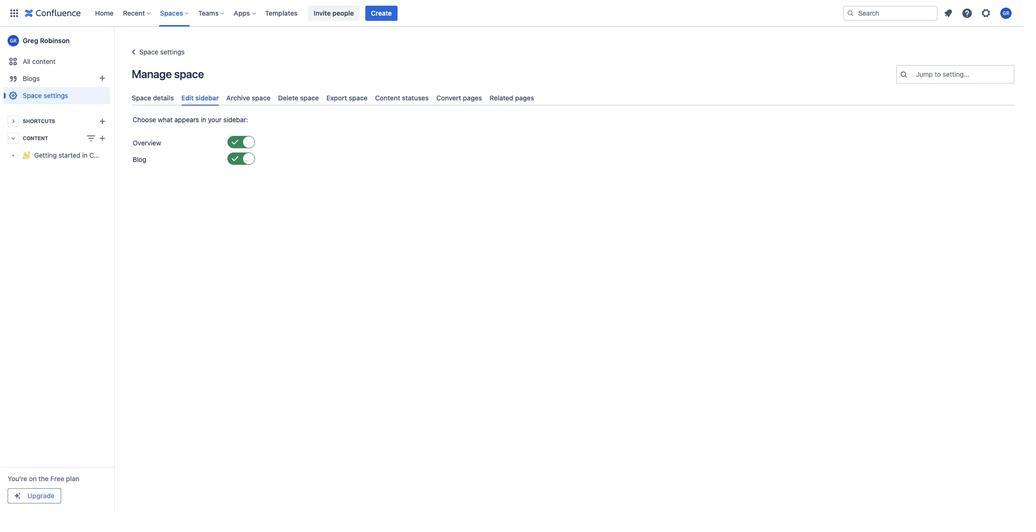 Task type: vqa. For each thing, say whether or not it's contained in the screenshot.
Table Of Contents
no



Task type: describe. For each thing, give the bounding box(es) containing it.
content
[[32, 57, 56, 65]]

free
[[50, 475, 64, 483]]

teams button
[[195, 5, 228, 21]]

related pages link
[[486, 90, 538, 106]]

create a blog image
[[97, 73, 108, 84]]

delete
[[278, 94, 298, 102]]

sidebar
[[195, 94, 219, 102]]

invite
[[314, 9, 331, 17]]

convert pages
[[436, 94, 482, 102]]

recent
[[123, 9, 145, 17]]

pages for convert pages
[[463, 94, 482, 102]]

the
[[38, 475, 49, 483]]

all content
[[23, 57, 56, 65]]

all content link
[[4, 53, 110, 70]]

1 horizontal spatial in
[[201, 116, 206, 124]]

space details link
[[128, 90, 178, 106]]

confluence
[[89, 151, 124, 159]]

sidebar:
[[223, 116, 248, 124]]

content for content statuses
[[375, 94, 400, 102]]

archive
[[226, 94, 250, 102]]

appswitcher icon image
[[9, 7, 20, 19]]

premium image
[[14, 492, 21, 500]]

blogs
[[23, 74, 40, 82]]

0 horizontal spatial space settings link
[[4, 87, 110, 104]]

settings icon image
[[980, 7, 992, 19]]

edit sidebar link
[[178, 90, 223, 106]]

greg robinson link
[[4, 31, 110, 50]]

export space link
[[323, 90, 371, 106]]

edit sidebar
[[181, 94, 219, 102]]

choose what appears in your sidebar:
[[133, 116, 248, 124]]

convert
[[436, 94, 461, 102]]

delete space
[[278, 94, 319, 102]]

upgrade
[[27, 492, 55, 500]]

in inside space element
[[82, 151, 88, 159]]

Search settings text field
[[916, 70, 918, 79]]

delete space link
[[274, 90, 323, 106]]

space for delete space
[[300, 94, 319, 102]]

your profile and preferences image
[[1000, 7, 1012, 19]]

global element
[[6, 0, 841, 26]]

home link
[[92, 5, 116, 21]]

1 horizontal spatial space settings link
[[128, 46, 185, 58]]

you're on the free plan
[[8, 475, 79, 483]]

content statuses
[[375, 94, 429, 102]]

edit
[[181, 94, 194, 102]]

you're
[[8, 475, 27, 483]]

invite people
[[314, 9, 354, 17]]

getting started in confluence
[[34, 151, 124, 159]]

0 horizontal spatial small image
[[231, 155, 239, 163]]

1 horizontal spatial settings
[[160, 48, 185, 56]]

shortcuts
[[23, 118, 55, 124]]

space inside tab list
[[132, 94, 151, 102]]

space for export space
[[349, 94, 368, 102]]

0 vertical spatial space settings
[[139, 48, 185, 56]]

apps button
[[231, 5, 259, 21]]

space down blogs
[[23, 91, 42, 100]]

blog
[[133, 156, 146, 164]]

appears
[[174, 116, 199, 124]]

overview
[[133, 139, 161, 147]]

people
[[333, 9, 354, 17]]

greg robinson
[[23, 36, 70, 45]]

robinson
[[40, 36, 70, 45]]

home
[[95, 9, 114, 17]]

apps
[[234, 9, 250, 17]]

0 horizontal spatial small image
[[231, 138, 239, 146]]



Task type: locate. For each thing, give the bounding box(es) containing it.
0 vertical spatial settings
[[160, 48, 185, 56]]

0 vertical spatial content
[[375, 94, 400, 102]]

create a page image
[[97, 133, 108, 144]]

1 horizontal spatial content
[[375, 94, 400, 102]]

0 horizontal spatial content
[[23, 136, 48, 141]]

0 horizontal spatial pages
[[463, 94, 482, 102]]

space settings up manage space
[[139, 48, 185, 56]]

collapse sidebar image
[[103, 31, 124, 50]]

space settings
[[139, 48, 185, 56], [23, 91, 68, 100]]

content inside dropdown button
[[23, 136, 48, 141]]

content statuses link
[[371, 90, 433, 106]]

started
[[59, 151, 80, 159]]

create
[[371, 9, 392, 17]]

1 pages from the left
[[463, 94, 482, 102]]

export
[[326, 94, 347, 102]]

small image
[[244, 138, 251, 146], [231, 155, 239, 163]]

teams
[[198, 9, 219, 17]]

content button
[[4, 130, 110, 147]]

space for archive space
[[252, 94, 270, 102]]

content inside tab list
[[375, 94, 400, 102]]

1 horizontal spatial pages
[[515, 94, 534, 102]]

related
[[490, 94, 513, 102]]

space settings link up manage
[[128, 46, 185, 58]]

content for content
[[23, 136, 48, 141]]

templates link
[[262, 5, 300, 21]]

space details
[[132, 94, 174, 102]]

pages inside 'link'
[[463, 94, 482, 102]]

0 vertical spatial small image
[[244, 138, 251, 146]]

tab list containing space details
[[128, 90, 1018, 106]]

tab list
[[128, 90, 1018, 106]]

space settings link
[[128, 46, 185, 58], [4, 87, 110, 104]]

to
[[935, 70, 941, 78]]

space
[[139, 48, 158, 56], [23, 91, 42, 100], [132, 94, 151, 102]]

confluence image
[[25, 7, 81, 19], [25, 7, 81, 19]]

0 vertical spatial in
[[201, 116, 206, 124]]

0 horizontal spatial space settings
[[23, 91, 68, 100]]

1 vertical spatial settings
[[44, 91, 68, 100]]

search image
[[847, 9, 854, 17]]

space left details
[[132, 94, 151, 102]]

in right the started on the left top of the page
[[82, 151, 88, 159]]

space
[[174, 67, 204, 81], [252, 94, 270, 102], [300, 94, 319, 102], [349, 94, 368, 102]]

change view image
[[85, 133, 97, 144]]

pages right related
[[515, 94, 534, 102]]

1 vertical spatial in
[[82, 151, 88, 159]]

setting...
[[943, 70, 970, 78]]

space right "export"
[[349, 94, 368, 102]]

getting
[[34, 151, 57, 159]]

content
[[375, 94, 400, 102], [23, 136, 48, 141]]

pages for related pages
[[515, 94, 534, 102]]

0 horizontal spatial in
[[82, 151, 88, 159]]

upgrade button
[[8, 489, 61, 503]]

related pages
[[490, 94, 534, 102]]

what
[[158, 116, 173, 124]]

archive space link
[[223, 90, 274, 106]]

small image
[[231, 138, 239, 146], [244, 155, 251, 163]]

in left your
[[201, 116, 206, 124]]

export space
[[326, 94, 368, 102]]

1 vertical spatial space settings
[[23, 91, 68, 100]]

manage space
[[132, 67, 204, 81]]

shortcuts button
[[4, 113, 110, 130]]

1 horizontal spatial small image
[[244, 138, 251, 146]]

on
[[29, 475, 37, 483]]

invite people button
[[308, 5, 360, 21]]

space settings inside space element
[[23, 91, 68, 100]]

content left statuses
[[375, 94, 400, 102]]

2 pages from the left
[[515, 94, 534, 102]]

blogs link
[[4, 70, 110, 87]]

help icon image
[[962, 7, 973, 19]]

settings down blogs link
[[44, 91, 68, 100]]

pages
[[463, 94, 482, 102], [515, 94, 534, 102]]

1 horizontal spatial small image
[[244, 155, 251, 163]]

details
[[153, 94, 174, 102]]

space up edit
[[174, 67, 204, 81]]

content down shortcuts
[[23, 136, 48, 141]]

1 vertical spatial small image
[[231, 155, 239, 163]]

1 vertical spatial content
[[23, 136, 48, 141]]

Search field
[[843, 5, 938, 21]]

1 vertical spatial space settings link
[[4, 87, 110, 104]]

settings up manage space
[[160, 48, 185, 56]]

space up manage
[[139, 48, 158, 56]]

pages right convert
[[463, 94, 482, 102]]

recent button
[[120, 5, 154, 21]]

space right delete
[[300, 94, 319, 102]]

banner containing home
[[0, 0, 1023, 27]]

notification icon image
[[943, 7, 954, 19]]

add shortcut image
[[97, 116, 108, 127]]

banner
[[0, 0, 1023, 27]]

space right archive
[[252, 94, 270, 102]]

your
[[208, 116, 222, 124]]

statuses
[[402, 94, 429, 102]]

spaces button
[[157, 5, 193, 21]]

0 vertical spatial space settings link
[[128, 46, 185, 58]]

create link
[[365, 5, 398, 21]]

in
[[201, 116, 206, 124], [82, 151, 88, 159]]

space for manage space
[[174, 67, 204, 81]]

space settings down blogs link
[[23, 91, 68, 100]]

space settings link up shortcuts dropdown button
[[4, 87, 110, 104]]

0 vertical spatial small image
[[231, 138, 239, 146]]

templates
[[265, 9, 298, 17]]

greg
[[23, 36, 38, 45]]

space element
[[0, 27, 124, 511]]

settings inside space element
[[44, 91, 68, 100]]

manage
[[132, 67, 172, 81]]

jump
[[916, 70, 933, 78]]

1 horizontal spatial space settings
[[139, 48, 185, 56]]

choose
[[133, 116, 156, 124]]

all
[[23, 57, 30, 65]]

archive space
[[226, 94, 270, 102]]

spaces
[[160, 9, 183, 17]]

convert pages link
[[433, 90, 486, 106]]

settings
[[160, 48, 185, 56], [44, 91, 68, 100]]

jump to setting...
[[916, 70, 970, 78]]

getting started in confluence link
[[4, 147, 124, 164]]

0 horizontal spatial settings
[[44, 91, 68, 100]]

plan
[[66, 475, 79, 483]]

1 vertical spatial small image
[[244, 155, 251, 163]]



